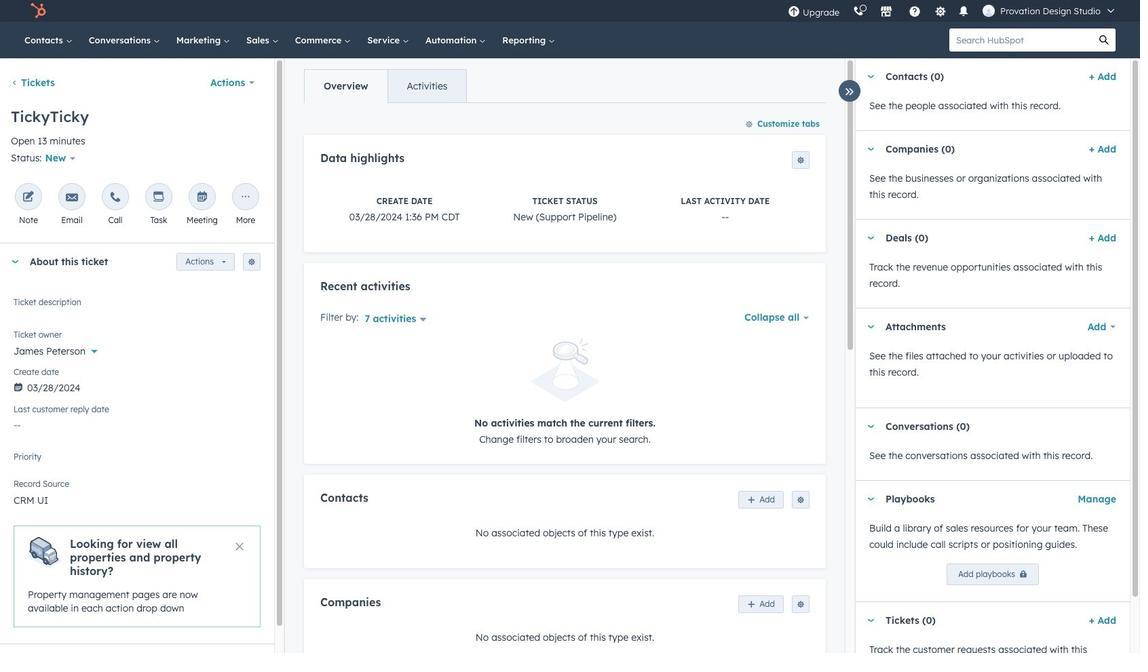 Task type: locate. For each thing, give the bounding box(es) containing it.
alert
[[321, 340, 810, 448], [14, 526, 261, 628]]

0 vertical spatial alert
[[321, 340, 810, 448]]

-- text field
[[14, 413, 261, 435]]

2 vertical spatial caret image
[[867, 498, 875, 501]]

4 caret image from the top
[[867, 425, 875, 429]]

None text field
[[14, 296, 261, 323]]

1 horizontal spatial alert
[[321, 340, 810, 448]]

email image
[[66, 192, 78, 205]]

marketplaces image
[[881, 6, 893, 18]]

1 caret image from the top
[[867, 75, 875, 78]]

caret image
[[867, 75, 875, 78], [867, 237, 875, 240], [867, 326, 875, 329], [867, 425, 875, 429], [867, 620, 875, 623]]

caret image
[[867, 148, 875, 151], [11, 261, 19, 264], [867, 498, 875, 501]]

menu
[[782, 0, 1124, 22]]

3 caret image from the top
[[867, 326, 875, 329]]

note image
[[22, 192, 35, 205]]

0 horizontal spatial alert
[[14, 526, 261, 628]]

call image
[[109, 192, 122, 205]]

navigation
[[304, 69, 467, 103]]

more image
[[240, 192, 252, 205]]

1 vertical spatial alert
[[14, 526, 261, 628]]

1 vertical spatial caret image
[[11, 261, 19, 264]]

task image
[[153, 192, 165, 205]]



Task type: vqa. For each thing, say whether or not it's contained in the screenshot.
the bottommost Group
no



Task type: describe. For each thing, give the bounding box(es) containing it.
meeting image
[[196, 192, 208, 205]]

Search HubSpot search field
[[950, 29, 1093, 52]]

james peterson image
[[983, 5, 996, 17]]

0 vertical spatial caret image
[[867, 148, 875, 151]]

2 caret image from the top
[[867, 237, 875, 240]]

manage card settings image
[[248, 259, 256, 267]]

5 caret image from the top
[[867, 620, 875, 623]]

MM/DD/YYYY text field
[[14, 376, 261, 397]]

close image
[[236, 543, 244, 552]]



